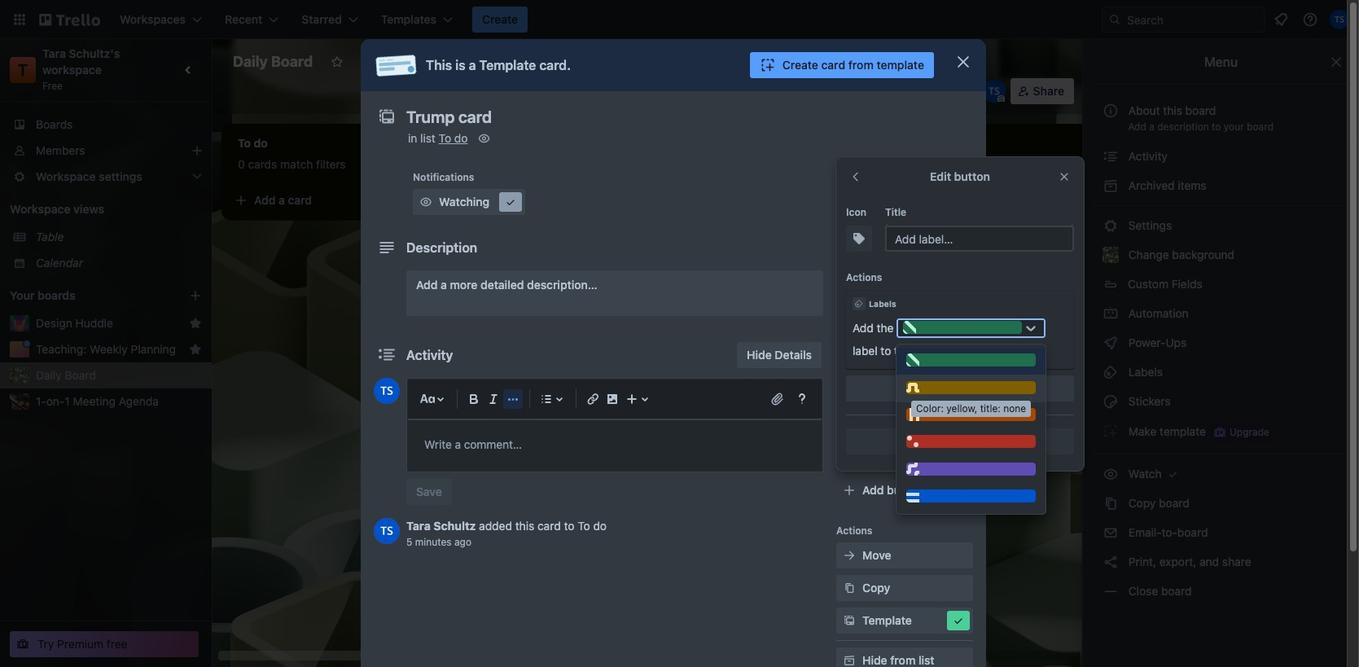 Task type: vqa. For each thing, say whether or not it's contained in the screenshot.
Code Review for CODE REVIEW text box
no



Task type: describe. For each thing, give the bounding box(es) containing it.
1-
[[36, 394, 46, 408]]

custom fields for add to template
[[863, 351, 940, 365]]

calendar
[[36, 256, 83, 270]]

board up print, export, and share
[[1178, 526, 1209, 539]]

and
[[1200, 555, 1220, 569]]

0 horizontal spatial daily
[[36, 368, 62, 382]]

board inside 'link'
[[1162, 584, 1192, 598]]

close
[[1129, 584, 1159, 598]]

0 vertical spatial button
[[955, 169, 991, 183]]

add a card for 2nd add a card button from left
[[486, 193, 543, 207]]

automation button
[[717, 78, 812, 104]]

1 horizontal spatial the
[[895, 344, 912, 358]]

custom for menu
[[1128, 277, 1169, 291]]

1 vertical spatial actions
[[837, 525, 873, 537]]

email-to-board link
[[1093, 520, 1350, 546]]

stickers
[[1126, 394, 1171, 408]]

save button
[[407, 479, 452, 505]]

0 vertical spatial add button button
[[847, 429, 1075, 455]]

meeting
[[73, 394, 116, 408]]

automation inside automation button
[[740, 84, 802, 98]]

card inside "button"
[[822, 58, 846, 72]]

email-
[[1129, 526, 1162, 539]]

sm image for archived items
[[1103, 178, 1119, 194]]

daily inside board name text box
[[233, 53, 268, 70]]

customize views image
[[571, 54, 587, 70]]

archived items link
[[1093, 173, 1350, 199]]

stickers link
[[1093, 389, 1350, 415]]

color: yellow, title: none tooltip
[[912, 401, 1032, 417]]

daily board inside board name text box
[[233, 53, 313, 70]]

teaching:
[[36, 342, 87, 356]]

title:
[[981, 402, 1001, 415]]

open help dialog image
[[793, 389, 812, 409]]

copy board
[[1126, 496, 1190, 510]]

board inside text box
[[271, 53, 313, 70]]

color:
[[917, 402, 944, 415]]

2 vertical spatial template
[[1160, 424, 1207, 438]]

notifications
[[413, 171, 475, 183]]

1 vertical spatial activity
[[407, 348, 453, 363]]

1-on-1 meeting agenda
[[36, 394, 159, 408]]

image image
[[603, 389, 622, 409]]

copy for copy
[[863, 581, 891, 595]]

filters
[[839, 84, 873, 98]]

2 vertical spatial automation
[[837, 458, 892, 470]]

minutes
[[415, 536, 452, 548]]

1 cards from the left
[[248, 157, 277, 171]]

archived items
[[1126, 178, 1207, 192]]

boards link
[[0, 112, 212, 138]]

schultz's
[[69, 46, 120, 60]]

print,
[[1129, 555, 1157, 569]]

button for the bottom add button button
[[887, 483, 923, 497]]

your boards
[[10, 288, 75, 302]]

create from template… image
[[417, 194, 430, 207]]

make
[[1129, 424, 1157, 438]]

in list to do
[[408, 131, 468, 145]]

sm image for automation
[[1103, 306, 1119, 322]]

sm image for copy board
[[1103, 495, 1119, 512]]

color: orange, title: none image
[[907, 408, 1036, 421]]

add a more detailed description…
[[416, 278, 598, 292]]

1 vertical spatial watching button
[[413, 189, 526, 215]]

items
[[1178, 178, 1207, 192]]

daily board link
[[36, 367, 202, 384]]

star or unstar board image
[[331, 55, 344, 68]]

workspace for workspace views
[[10, 202, 71, 216]]

0 notifications image
[[1272, 10, 1291, 29]]

0 vertical spatial watching button
[[518, 78, 608, 104]]

color: purple, title: none image
[[907, 462, 1036, 475]]

power-ups button
[[612, 78, 714, 104]]

attach and insert link image
[[770, 391, 786, 407]]

1 horizontal spatial members link
[[837, 183, 974, 209]]

power- down label
[[837, 393, 871, 405]]

3 match from the left
[[975, 157, 1007, 171]]

try
[[37, 637, 54, 651]]

schultz
[[434, 519, 476, 533]]

link image
[[583, 389, 603, 409]]

0 horizontal spatial members
[[36, 143, 85, 157]]

bold ⌘b image
[[464, 389, 484, 409]]

1 vertical spatial tara schultz (taraschultz7) image
[[374, 378, 400, 404]]

fields for add to template
[[908, 351, 940, 365]]

hide
[[747, 348, 772, 362]]

create card from template
[[783, 58, 925, 72]]

0 vertical spatial members link
[[0, 138, 212, 164]]

2 cards from the left
[[479, 157, 509, 171]]

3 cards from the left
[[942, 157, 971, 171]]

hide details
[[747, 348, 812, 362]]

1 vertical spatial power-ups
[[1126, 336, 1190, 350]]

sm image inside automation button
[[717, 78, 740, 101]]

ups down color:
[[926, 416, 947, 430]]

power- inside power-ups button
[[644, 84, 683, 98]]

about
[[1129, 103, 1161, 117]]

this inside about this board add a description to your board
[[1164, 103, 1183, 117]]

design huddle button
[[36, 315, 183, 332]]

free
[[42, 80, 63, 92]]

yellow,
[[947, 402, 978, 415]]

sm image inside copy link
[[842, 580, 858, 596]]

t
[[18, 60, 28, 79]]

board up description
[[1186, 103, 1217, 117]]

workspace
[[42, 63, 102, 77]]

1 filters from the left
[[316, 157, 346, 171]]

weekly
[[90, 342, 128, 356]]

automation inside automation link
[[1126, 306, 1189, 320]]

visible
[[446, 55, 481, 68]]

copy for copy board
[[1129, 496, 1156, 510]]

to up icon
[[858, 165, 868, 177]]

to inside tara schultz added this card to to do 5 minutes ago
[[564, 519, 575, 533]]

boards
[[36, 117, 73, 131]]

sm image for labels
[[1103, 364, 1119, 380]]

1 vertical spatial members
[[863, 188, 913, 202]]

description
[[1158, 121, 1210, 133]]

workspace visible button
[[354, 49, 490, 75]]

watch
[[1126, 467, 1165, 481]]

add to template
[[837, 165, 913, 177]]

watch link
[[1093, 461, 1350, 487]]

hide details link
[[737, 342, 822, 368]]

italic ⌘i image
[[484, 389, 504, 409]]

0 vertical spatial do
[[455, 131, 468, 145]]

sm image for email-to-board
[[1103, 525, 1119, 541]]

0 vertical spatial actions
[[847, 271, 883, 284]]

table
[[36, 230, 64, 244]]

1 horizontal spatial labels link
[[1093, 359, 1350, 385]]

custom for add to template
[[863, 351, 905, 365]]

email-to-board
[[1126, 526, 1209, 539]]

menu
[[1205, 55, 1239, 69]]

workspace visible
[[383, 55, 481, 68]]

this inside tara schultz added this card to to do 5 minutes ago
[[516, 519, 535, 533]]

teaching: weekly planning
[[36, 342, 176, 356]]

5
[[407, 536, 413, 548]]

2 match from the left
[[512, 157, 544, 171]]

attachment button
[[837, 280, 974, 306]]

template inside button
[[863, 613, 912, 627]]

board link
[[494, 49, 563, 75]]

upgrade
[[1230, 426, 1270, 438]]

print, export, and share link
[[1093, 549, 1350, 575]]

is
[[456, 58, 466, 73]]

0 vertical spatial color: green, title: none image
[[904, 321, 1022, 334]]

sm image for print, export, and share
[[1103, 554, 1119, 570]]

description…
[[527, 278, 598, 292]]

custom fields for menu
[[1128, 277, 1203, 291]]

to-
[[1162, 526, 1178, 539]]

daily board inside daily board link
[[36, 368, 96, 382]]

button for the topmost add button button
[[955, 434, 991, 448]]

tara for schultz
[[407, 519, 431, 533]]

Main content area, start typing to enter text. text field
[[424, 435, 806, 455]]

sm image inside stickers 'link'
[[1103, 394, 1119, 410]]



Task type: locate. For each thing, give the bounding box(es) containing it.
checklist link
[[837, 248, 974, 274]]

members down boards
[[36, 143, 85, 157]]

1 vertical spatial watching
[[439, 195, 490, 209]]

this
[[426, 58, 452, 73]]

custom down change
[[1128, 277, 1169, 291]]

the
[[877, 321, 894, 335], [895, 344, 912, 358]]

copy up email-
[[1129, 496, 1156, 510]]

add a card for first add a card button
[[254, 193, 312, 207]]

watching button down 'card.'
[[518, 78, 608, 104]]

sm image inside move link
[[842, 548, 858, 564]]

0 horizontal spatial workspace
[[10, 202, 71, 216]]

2 filters from the left
[[548, 157, 577, 171]]

1 vertical spatial automation
[[1126, 306, 1189, 320]]

create card from template button
[[750, 52, 935, 78]]

0 horizontal spatial match
[[280, 157, 313, 171]]

fields down 'change background'
[[1172, 277, 1203, 291]]

watching
[[547, 84, 598, 98], [439, 195, 490, 209]]

power- inside add power-ups link
[[887, 416, 926, 430]]

custom fields button down cover link
[[837, 350, 974, 367]]

1 add a card from the left
[[254, 193, 312, 207]]

the up the label to the card
[[877, 321, 894, 335]]

planning
[[131, 342, 176, 356]]

sm image inside template button
[[842, 613, 858, 629]]

sm image inside cover link
[[842, 318, 858, 334]]

calendar link
[[36, 255, 202, 271]]

tara for schultz's
[[42, 46, 66, 60]]

0 horizontal spatial 0 cards match filters
[[238, 157, 346, 171]]

0 horizontal spatial custom fields button
[[837, 350, 974, 367]]

workspace up the table
[[10, 202, 71, 216]]

3 filters from the left
[[1010, 157, 1040, 171]]

members link down boards
[[0, 138, 212, 164]]

fields for menu
[[1172, 277, 1203, 291]]

add a card button
[[228, 187, 411, 213], [460, 187, 642, 213]]

1 vertical spatial fields
[[908, 351, 940, 365]]

labels link up checklist link
[[837, 215, 974, 241]]

ups down automation link
[[1166, 336, 1187, 350]]

1 vertical spatial daily
[[36, 368, 62, 382]]

custom down add the
[[863, 351, 905, 365]]

1
[[65, 394, 70, 408]]

add inside about this board add a description to your board
[[1129, 121, 1147, 133]]

0 vertical spatial custom fields
[[1128, 277, 1203, 291]]

watching down notifications at the left of the page
[[439, 195, 490, 209]]

1 horizontal spatial do
[[594, 519, 607, 533]]

activity up text styles icon
[[407, 348, 453, 363]]

close board link
[[1093, 578, 1350, 605]]

starred icon image right 'planning'
[[189, 343, 202, 356]]

power-ups up stickers on the bottom right of the page
[[1126, 336, 1190, 350]]

1 vertical spatial daily board
[[36, 368, 96, 382]]

2 horizontal spatial match
[[975, 157, 1007, 171]]

0 vertical spatial labels
[[863, 221, 898, 235]]

sm image inside settings link
[[1103, 218, 1119, 234]]

1 horizontal spatial 0 cards match filters
[[469, 157, 577, 171]]

about this board add a description to your board
[[1129, 103, 1274, 133]]

1 vertical spatial template
[[871, 165, 913, 177]]

activity link
[[1093, 143, 1350, 169]]

search image
[[1109, 13, 1122, 26]]

1 vertical spatial labels link
[[1093, 359, 1350, 385]]

1 vertical spatial do
[[594, 519, 607, 533]]

labels down title
[[863, 221, 898, 235]]

add board image
[[189, 289, 202, 302]]

ups left automation button
[[683, 84, 704, 98]]

tara schultz's workspace free
[[42, 46, 123, 92]]

0 horizontal spatial custom fields
[[863, 351, 940, 365]]

1 vertical spatial create
[[783, 58, 819, 72]]

power- down color:
[[887, 416, 926, 430]]

0 horizontal spatial template
[[479, 58, 536, 73]]

1 vertical spatial template
[[863, 613, 912, 627]]

0 horizontal spatial activity
[[407, 348, 453, 363]]

create from template… image
[[880, 194, 893, 207]]

automation down change
[[1126, 306, 1189, 320]]

1 horizontal spatial to
[[578, 519, 590, 533]]

1 horizontal spatial filters
[[548, 157, 577, 171]]

1 horizontal spatial power-ups
[[837, 393, 890, 405]]

0 horizontal spatial create
[[482, 12, 518, 26]]

sm image inside activity link
[[1103, 148, 1119, 165]]

ago
[[455, 536, 472, 548]]

2 horizontal spatial cards
[[942, 157, 971, 171]]

custom fields down cover link
[[863, 351, 940, 365]]

move link
[[837, 543, 974, 569]]

sm image for activity
[[1103, 148, 1119, 165]]

share
[[1034, 84, 1065, 98]]

1 horizontal spatial activity
[[1126, 149, 1168, 163]]

0 vertical spatial create
[[482, 12, 518, 26]]

0 vertical spatial watching
[[547, 84, 598, 98]]

copy down the move
[[863, 581, 891, 595]]

sm image for checklist
[[842, 253, 858, 269]]

automation down add power-ups link
[[837, 458, 892, 470]]

automation
[[740, 84, 802, 98], [1126, 306, 1189, 320], [837, 458, 892, 470]]

primary element
[[0, 0, 1360, 39]]

sm image inside print, export, and share link
[[1103, 554, 1119, 570]]

to do link
[[439, 131, 468, 145]]

members link
[[0, 138, 212, 164], [837, 183, 974, 209]]

label
[[853, 344, 878, 358]]

tara schultz (taraschultz7) image
[[983, 80, 1006, 103], [374, 378, 400, 404], [374, 518, 400, 544]]

to inside tara schultz added this card to to do 5 minutes ago
[[578, 519, 590, 533]]

0 vertical spatial tara schultz (taraschultz7) image
[[983, 80, 1006, 103]]

button right edit
[[955, 169, 991, 183]]

1 vertical spatial color: green, title: none image
[[907, 354, 1036, 367]]

0 vertical spatial daily board
[[233, 53, 313, 70]]

2 horizontal spatial 0 cards match filters
[[932, 157, 1040, 171]]

2 vertical spatial labels
[[1126, 365, 1163, 379]]

watching button down notifications at the left of the page
[[413, 189, 526, 215]]

1 starred icon image from the top
[[189, 317, 202, 330]]

tara schultz added this card to to do 5 minutes ago
[[407, 519, 607, 548]]

icon
[[847, 206, 867, 218]]

do
[[455, 131, 468, 145], [594, 519, 607, 533]]

to inside about this board add a description to your board
[[1212, 121, 1222, 133]]

color: red, title: none image
[[907, 435, 1036, 448]]

ups up add power-ups
[[871, 393, 890, 405]]

create inside create card from template "button"
[[783, 58, 819, 72]]

2 vertical spatial button
[[887, 483, 923, 497]]

all
[[952, 84, 964, 98]]

add power-ups
[[863, 416, 947, 430]]

automation link
[[1093, 301, 1350, 327]]

a inside add a more detailed description… "link"
[[441, 278, 447, 292]]

0 vertical spatial labels link
[[837, 215, 974, 241]]

0 vertical spatial daily
[[233, 53, 268, 70]]

add button button down color: orange, title: none image
[[847, 429, 1075, 455]]

tara schultz (taraschultz7) image right all
[[983, 80, 1006, 103]]

0 vertical spatial workspace
[[383, 55, 443, 68]]

sm image inside 'power-ups' link
[[1103, 335, 1119, 351]]

copy link
[[837, 575, 974, 601]]

share
[[1223, 555, 1252, 569]]

tara up 'workspace'
[[42, 46, 66, 60]]

your
[[1224, 121, 1245, 133]]

0 horizontal spatial tara
[[42, 46, 66, 60]]

labels up stickers on the bottom right of the page
[[1126, 365, 1163, 379]]

settings
[[1126, 218, 1173, 232]]

board down export,
[[1162, 584, 1192, 598]]

attachment
[[863, 286, 926, 300]]

free
[[107, 637, 128, 651]]

1 0 cards match filters from the left
[[238, 157, 346, 171]]

card inside tara schultz added this card to to do 5 minutes ago
[[538, 519, 561, 533]]

clear all button
[[914, 78, 971, 104]]

in
[[408, 131, 417, 145]]

change
[[1129, 248, 1170, 262]]

daily board left the star or unstar board icon
[[233, 53, 313, 70]]

watching down the "customize views" icon
[[547, 84, 598, 98]]

0 horizontal spatial daily board
[[36, 368, 96, 382]]

make template
[[1126, 424, 1207, 438]]

power-ups down primary element
[[644, 84, 704, 98]]

fields
[[1172, 277, 1203, 291], [908, 351, 940, 365]]

2 0 cards match filters from the left
[[469, 157, 577, 171]]

template up create from template… icon
[[871, 165, 913, 177]]

color: blue, title: none image
[[907, 490, 1036, 503]]

template
[[877, 58, 925, 72], [871, 165, 913, 177], [1160, 424, 1207, 438]]

workspace left is at the top left of page
[[383, 55, 443, 68]]

button up move link
[[887, 483, 923, 497]]

add inside "link"
[[416, 278, 438, 292]]

0 horizontal spatial filters
[[316, 157, 346, 171]]

0 horizontal spatial board
[[65, 368, 96, 382]]

template right make
[[1160, 424, 1207, 438]]

try premium free button
[[10, 631, 199, 657]]

0 horizontal spatial add a card button
[[228, 187, 411, 213]]

1-on-1 meeting agenda link
[[36, 394, 202, 410]]

to
[[439, 131, 451, 145], [578, 519, 590, 533]]

2 add a card from the left
[[486, 193, 543, 207]]

1 horizontal spatial add a card button
[[460, 187, 642, 213]]

0 vertical spatial power-ups
[[644, 84, 704, 98]]

automation down create card from template "button"
[[740, 84, 802, 98]]

1 vertical spatial custom fields button
[[837, 350, 974, 367]]

this right 'added'
[[516, 519, 535, 533]]

members link down add to template
[[837, 183, 974, 209]]

sm image inside template button
[[951, 613, 967, 629]]

custom fields button
[[1093, 271, 1350, 297], [837, 350, 974, 367]]

your boards with 4 items element
[[10, 286, 165, 306]]

members up title
[[863, 188, 913, 202]]

board
[[1186, 103, 1217, 117], [1247, 121, 1274, 133], [1159, 496, 1190, 510], [1178, 526, 1209, 539], [1162, 584, 1192, 598]]

add button up move link
[[863, 483, 923, 497]]

0 vertical spatial template
[[479, 58, 536, 73]]

button down color: orange, title: none image
[[955, 434, 991, 448]]

0 vertical spatial this
[[1164, 103, 1183, 117]]

on-
[[46, 394, 65, 408]]

lists image
[[537, 389, 556, 409]]

add button for the topmost add button button
[[930, 434, 991, 448]]

Search field
[[1122, 7, 1264, 32]]

1 vertical spatial labels
[[869, 299, 897, 309]]

Board name text field
[[225, 49, 321, 75]]

added
[[479, 519, 512, 533]]

workspace views
[[10, 202, 104, 216]]

1 horizontal spatial cards
[[479, 157, 509, 171]]

tara schultz (taraschultz7) image
[[1330, 10, 1350, 29]]

0 vertical spatial the
[[877, 321, 894, 335]]

workspace for workspace visible
[[383, 55, 443, 68]]

custom fields button up automation link
[[1093, 271, 1350, 297]]

workspace inside button
[[383, 55, 443, 68]]

create up this is a template card.
[[482, 12, 518, 26]]

design
[[36, 316, 72, 330]]

2 vertical spatial power-ups
[[837, 393, 890, 405]]

power-ups inside button
[[644, 84, 704, 98]]

2 vertical spatial tara schultz (taraschultz7) image
[[374, 518, 400, 544]]

actions down checklist
[[847, 271, 883, 284]]

sm image
[[717, 78, 740, 101], [418, 194, 434, 210], [503, 194, 519, 210], [851, 231, 868, 247], [842, 318, 858, 334], [1103, 394, 1119, 410], [1103, 423, 1119, 439], [1103, 466, 1119, 482], [1165, 466, 1182, 482], [842, 548, 858, 564], [842, 580, 858, 596], [1103, 583, 1119, 600], [951, 613, 967, 629], [842, 653, 858, 667]]

title
[[886, 206, 907, 218]]

0 horizontal spatial the
[[877, 321, 894, 335]]

None text field
[[398, 103, 936, 132]]

template down create button
[[479, 58, 536, 73]]

1 vertical spatial workspace
[[10, 202, 71, 216]]

add power-ups link
[[837, 411, 974, 437]]

power-
[[644, 84, 683, 98], [1129, 336, 1166, 350], [837, 393, 871, 405], [887, 416, 926, 430]]

match
[[280, 157, 313, 171], [512, 157, 544, 171], [975, 157, 1007, 171]]

boards
[[38, 288, 75, 302]]

custom fields button for add to template
[[837, 350, 974, 367]]

1 vertical spatial tara
[[407, 519, 431, 533]]

board right your
[[1247, 121, 1274, 133]]

actions up the move
[[837, 525, 873, 537]]

1 horizontal spatial watching
[[547, 84, 598, 98]]

Add label… text field
[[886, 226, 1075, 252]]

template inside "button"
[[877, 58, 925, 72]]

a inside about this board add a description to your board
[[1150, 121, 1155, 133]]

sm image inside email-to-board link
[[1103, 525, 1119, 541]]

1 vertical spatial this
[[516, 519, 535, 533]]

card
[[822, 58, 846, 72], [288, 193, 312, 207], [519, 193, 543, 207], [915, 344, 938, 358], [538, 519, 561, 533]]

move
[[863, 548, 892, 562]]

tara inside tara schultz added this card to to do 5 minutes ago
[[407, 519, 431, 533]]

create for create card from template
[[783, 58, 819, 72]]

print, export, and share
[[1126, 555, 1252, 569]]

sm image inside archived items link
[[1103, 178, 1119, 194]]

tara inside tara schultz's workspace free
[[42, 46, 66, 60]]

label to the card
[[853, 344, 938, 358]]

1 horizontal spatial automation
[[837, 458, 892, 470]]

tara schultz (taraschultz7) image left 5
[[374, 518, 400, 544]]

power-ups
[[644, 84, 704, 98], [1126, 336, 1190, 350], [837, 393, 890, 405]]

1 vertical spatial add button button
[[837, 477, 974, 504]]

more formatting image
[[504, 389, 523, 409]]

ups
[[683, 84, 704, 98], [1166, 336, 1187, 350], [871, 393, 890, 405], [926, 416, 947, 430]]

+ add action
[[927, 381, 995, 395]]

1 vertical spatial the
[[895, 344, 912, 358]]

2 horizontal spatial board
[[521, 55, 553, 68]]

tara schultz (taraschultz7) image left text styles icon
[[374, 378, 400, 404]]

1 horizontal spatial custom fields
[[1128, 277, 1203, 291]]

more
[[450, 278, 478, 292]]

to left your
[[1212, 121, 1222, 133]]

this up description
[[1164, 103, 1183, 117]]

3 0 cards match filters from the left
[[932, 157, 1040, 171]]

huddle
[[75, 316, 113, 330]]

sm image
[[476, 130, 493, 147], [1103, 148, 1119, 165], [1103, 178, 1119, 194], [1103, 218, 1119, 234], [842, 220, 858, 236], [842, 253, 858, 269], [1103, 306, 1119, 322], [1103, 335, 1119, 351], [1103, 364, 1119, 380], [1103, 495, 1119, 512], [1103, 525, 1119, 541], [1103, 554, 1119, 570], [842, 613, 858, 629]]

1 vertical spatial button
[[955, 434, 991, 448]]

labels link down 'power-ups' link at right
[[1093, 359, 1350, 385]]

1 add a card button from the left
[[228, 187, 411, 213]]

2 starred icon image from the top
[[189, 343, 202, 356]]

fields up "+"
[[908, 351, 940, 365]]

premium
[[57, 637, 104, 651]]

1 horizontal spatial this
[[1164, 103, 1183, 117]]

0 horizontal spatial copy
[[863, 581, 891, 595]]

1 horizontal spatial daily
[[233, 53, 268, 70]]

board left the "customize views" icon
[[521, 55, 553, 68]]

copy board link
[[1093, 490, 1350, 517]]

0 horizontal spatial power-ups
[[644, 84, 704, 98]]

power- down primary element
[[644, 84, 683, 98]]

starred icon image for design huddle
[[189, 317, 202, 330]]

add button for the bottom add button button
[[863, 483, 923, 497]]

sm image for power-ups
[[1103, 335, 1119, 351]]

create for create
[[482, 12, 518, 26]]

the down cover link
[[895, 344, 912, 358]]

power-ups down label
[[837, 393, 890, 405]]

change background link
[[1093, 242, 1350, 268]]

template button
[[837, 608, 974, 634]]

filters
[[316, 157, 346, 171], [548, 157, 577, 171], [1010, 157, 1040, 171]]

0 vertical spatial template
[[877, 58, 925, 72]]

0 vertical spatial automation
[[740, 84, 802, 98]]

starred icon image for teaching: weekly planning
[[189, 343, 202, 356]]

text styles image
[[418, 389, 438, 409]]

action
[[961, 381, 995, 395]]

open information menu image
[[1303, 11, 1319, 28]]

board left the star or unstar board icon
[[271, 53, 313, 70]]

sm image for settings
[[1103, 218, 1119, 234]]

template right from
[[877, 58, 925, 72]]

0 horizontal spatial members link
[[0, 138, 212, 164]]

board up to-
[[1159, 496, 1190, 510]]

your
[[10, 288, 35, 302]]

add the
[[853, 321, 894, 335]]

labels up cover
[[869, 299, 897, 309]]

ups inside button
[[683, 84, 704, 98]]

1 vertical spatial custom
[[863, 351, 905, 365]]

activity up archived
[[1126, 149, 1168, 163]]

color: yellow, title: none image
[[907, 381, 1036, 394]]

tara up 5
[[407, 519, 431, 533]]

2 horizontal spatial power-ups
[[1126, 336, 1190, 350]]

this is a template card.
[[426, 58, 571, 73]]

starred icon image down the add board image
[[189, 317, 202, 330]]

0 vertical spatial to
[[439, 131, 451, 145]]

starred icon image
[[189, 317, 202, 330], [189, 343, 202, 356]]

template down copy link
[[863, 613, 912, 627]]

t link
[[10, 57, 36, 83]]

0 horizontal spatial do
[[455, 131, 468, 145]]

card.
[[540, 58, 571, 73]]

checklist
[[863, 253, 913, 267]]

1 horizontal spatial custom
[[1128, 277, 1169, 291]]

create inside create button
[[482, 12, 518, 26]]

create up automation button
[[783, 58, 819, 72]]

0 vertical spatial custom fields button
[[1093, 271, 1350, 297]]

0 horizontal spatial labels link
[[837, 215, 974, 241]]

sm image inside automation link
[[1103, 306, 1119, 322]]

1 horizontal spatial create
[[783, 58, 819, 72]]

template
[[479, 58, 536, 73], [863, 613, 912, 627]]

custom fields button for menu
[[1093, 271, 1350, 297]]

labels
[[863, 221, 898, 235], [869, 299, 897, 309], [1126, 365, 1163, 379]]

background
[[1173, 248, 1235, 262]]

to right 'added'
[[564, 519, 575, 533]]

return to previous screen image
[[850, 170, 863, 183]]

custom fields down 'change background'
[[1128, 277, 1203, 291]]

add button button up move link
[[837, 477, 974, 504]]

to right label
[[881, 344, 892, 358]]

1 horizontal spatial daily board
[[233, 53, 313, 70]]

daily board up 1
[[36, 368, 96, 382]]

try premium free
[[37, 637, 128, 651]]

close dialog image
[[954, 52, 974, 72]]

a
[[469, 58, 476, 73], [1150, 121, 1155, 133], [279, 193, 285, 207], [510, 193, 516, 207], [441, 278, 447, 292]]

0 vertical spatial members
[[36, 143, 85, 157]]

0 vertical spatial add button
[[930, 434, 991, 448]]

power- up stickers on the bottom right of the page
[[1129, 336, 1166, 350]]

sm image inside close board 'link'
[[1103, 583, 1119, 600]]

5 minutes ago link
[[407, 536, 472, 548]]

archived
[[1129, 178, 1175, 192]]

sm image inside copy board link
[[1103, 495, 1119, 512]]

2 add a card button from the left
[[460, 187, 642, 213]]

do inside tara schultz added this card to to do 5 minutes ago
[[594, 519, 607, 533]]

0 horizontal spatial add button
[[863, 483, 923, 497]]

board up 1
[[65, 368, 96, 382]]

+
[[927, 381, 934, 395]]

edit button
[[930, 169, 991, 183]]

0 horizontal spatial to
[[439, 131, 451, 145]]

add a more detailed description… link
[[407, 270, 824, 316]]

add button down color: orange, title: none image
[[930, 434, 991, 448]]

1 horizontal spatial add a card
[[486, 193, 543, 207]]

color: green, title: none image
[[904, 321, 1022, 334], [907, 354, 1036, 367]]

watching button
[[518, 78, 608, 104], [413, 189, 526, 215]]

cover link
[[837, 313, 974, 339]]

editor toolbar toolbar
[[415, 386, 816, 412]]

0 vertical spatial starred icon image
[[189, 317, 202, 330]]

1 vertical spatial add button
[[863, 483, 923, 497]]

1 vertical spatial custom fields
[[863, 351, 940, 365]]

sm image inside checklist link
[[842, 253, 858, 269]]

1 match from the left
[[280, 157, 313, 171]]

close popover image
[[1058, 170, 1071, 183]]

0 horizontal spatial automation
[[740, 84, 802, 98]]

power- inside 'power-ups' link
[[1129, 336, 1166, 350]]

none
[[1004, 402, 1027, 415]]



